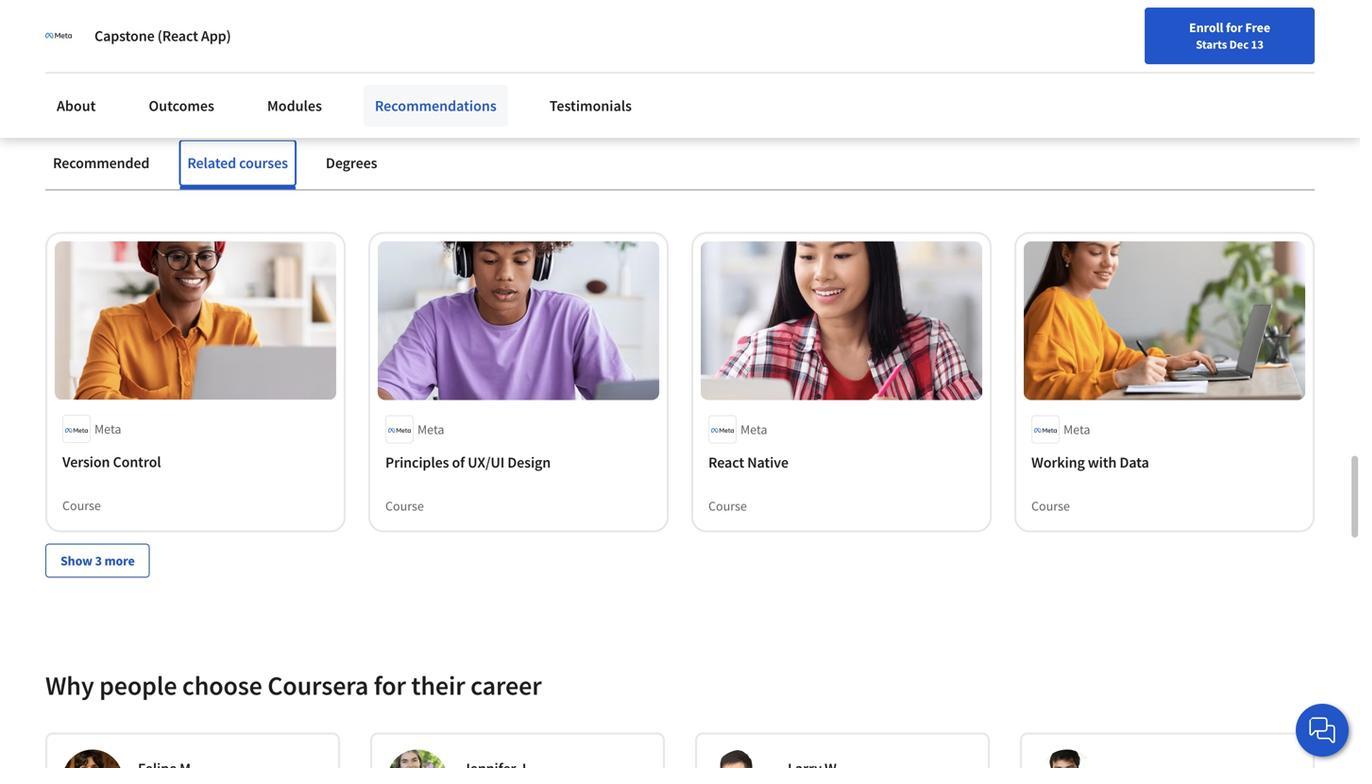 Task type: describe. For each thing, give the bounding box(es) containing it.
web
[[594, 77, 643, 110]]

free
[[1246, 19, 1271, 36]]

courses
[[239, 154, 288, 173]]

degrees
[[326, 154, 377, 173]]

version control
[[62, 453, 161, 472]]

design
[[508, 453, 551, 472]]

related
[[187, 154, 236, 173]]

testimonials link
[[538, 85, 643, 127]]

native
[[748, 453, 789, 472]]

version
[[62, 453, 110, 472]]

choose
[[182, 669, 263, 702]]

recommended if you're interested in mobile and web development
[[45, 77, 801, 110]]

course for principles
[[386, 497, 424, 514]]

collection element
[[34, 191, 1327, 608]]

working with data
[[1032, 453, 1150, 472]]

ux/ui
[[468, 453, 505, 472]]

about link
[[45, 85, 107, 127]]

recommendation tabs tab list
[[45, 141, 1315, 190]]

control
[[113, 453, 161, 472]]

react native
[[709, 453, 789, 472]]

principles of ux/ui design
[[386, 453, 551, 472]]

why people choose coursera for their career
[[45, 669, 542, 702]]

principles of ux/ui design link
[[386, 451, 652, 474]]

their
[[411, 669, 465, 702]]

react native link
[[709, 451, 975, 474]]

show notifications image
[[1141, 24, 1164, 46]]

recommended for recommended
[[53, 154, 150, 173]]

coursera image
[[23, 15, 143, 46]]

meta for working
[[1064, 421, 1091, 438]]

working with data link
[[1032, 451, 1298, 474]]

starts
[[1196, 37, 1228, 52]]

mobile
[[465, 77, 541, 110]]

with
[[1088, 453, 1117, 472]]

course for react
[[709, 497, 747, 514]]

react
[[709, 453, 745, 472]]

recommendations
[[375, 96, 497, 115]]

career
[[471, 669, 542, 702]]

degrees button
[[318, 141, 385, 186]]

of
[[452, 453, 465, 472]]

meta for principles
[[418, 421, 445, 438]]



Task type: vqa. For each thing, say whether or not it's contained in the screenshot.
the building
no



Task type: locate. For each thing, give the bounding box(es) containing it.
show 3 more button
[[45, 544, 150, 578]]

for inside enroll for free starts dec 13
[[1227, 19, 1243, 36]]

chat with us image
[[1308, 715, 1338, 746]]

capstone (react app)
[[95, 26, 231, 45]]

meta up principles
[[418, 421, 445, 438]]

course down principles
[[386, 497, 424, 514]]

4 meta from the left
[[1064, 421, 1091, 438]]

enroll for free starts dec 13
[[1190, 19, 1271, 52]]

course down version
[[62, 497, 101, 514]]

1 vertical spatial for
[[374, 669, 406, 702]]

working
[[1032, 453, 1086, 472]]

app)
[[201, 26, 231, 45]]

recommended down about
[[53, 154, 150, 173]]

show 3 more
[[60, 552, 135, 569]]

1 vertical spatial recommended
[[53, 154, 150, 173]]

outcomes link
[[137, 85, 226, 127]]

3 course from the left
[[709, 497, 747, 514]]

4 course from the left
[[1032, 497, 1071, 514]]

2 course from the left
[[386, 497, 424, 514]]

recommended down capstone
[[45, 77, 215, 110]]

course down working
[[1032, 497, 1071, 514]]

meta up react native
[[741, 421, 768, 438]]

1 horizontal spatial for
[[1227, 19, 1243, 36]]

13
[[1252, 37, 1264, 52]]

interested
[[318, 77, 433, 110]]

show
[[60, 552, 93, 569]]

if
[[221, 77, 236, 110]]

1 course from the left
[[62, 497, 101, 514]]

more
[[105, 552, 135, 569]]

modules link
[[256, 85, 333, 127]]

meta up working with data on the bottom of page
[[1064, 421, 1091, 438]]

(react
[[158, 26, 198, 45]]

testimonials
[[550, 96, 632, 115]]

related courses
[[187, 154, 288, 173]]

3
[[95, 552, 102, 569]]

for
[[1227, 19, 1243, 36], [374, 669, 406, 702]]

recommended
[[45, 77, 215, 110], [53, 154, 150, 173]]

dec
[[1230, 37, 1249, 52]]

meta for react
[[741, 421, 768, 438]]

recommendations link
[[364, 85, 508, 127]]

development
[[649, 77, 801, 110]]

course for working
[[1032, 497, 1071, 514]]

related courses button
[[180, 141, 296, 186]]

0 vertical spatial recommended
[[45, 77, 215, 110]]

0 horizontal spatial for
[[374, 669, 406, 702]]

principles
[[386, 453, 449, 472]]

recommended for recommended if you're interested in mobile and web development
[[45, 77, 215, 110]]

capstone
[[95, 26, 155, 45]]

for left their
[[374, 669, 406, 702]]

course for version
[[62, 497, 101, 514]]

and
[[546, 77, 589, 110]]

course down react
[[709, 497, 747, 514]]

course
[[62, 497, 101, 514], [386, 497, 424, 514], [709, 497, 747, 514], [1032, 497, 1071, 514]]

for up dec
[[1227, 19, 1243, 36]]

modules
[[267, 96, 322, 115]]

0 vertical spatial for
[[1227, 19, 1243, 36]]

in
[[438, 77, 459, 110]]

menu item
[[1000, 19, 1121, 80]]

recommended button
[[45, 141, 157, 186]]

meta up version control
[[95, 421, 121, 438]]

recommended inside button
[[53, 154, 150, 173]]

people
[[99, 669, 177, 702]]

you're
[[241, 77, 313, 110]]

3 meta from the left
[[741, 421, 768, 438]]

data
[[1120, 453, 1150, 472]]

coursera
[[268, 669, 369, 702]]

meta image
[[45, 23, 72, 49]]

about
[[57, 96, 96, 115]]

version control link
[[62, 451, 329, 474]]

2 meta from the left
[[418, 421, 445, 438]]

why
[[45, 669, 94, 702]]

1 meta from the left
[[95, 421, 121, 438]]

meta for version
[[95, 421, 121, 438]]

meta
[[95, 421, 121, 438], [418, 421, 445, 438], [741, 421, 768, 438], [1064, 421, 1091, 438]]

enroll
[[1190, 19, 1224, 36]]

outcomes
[[149, 96, 214, 115]]



